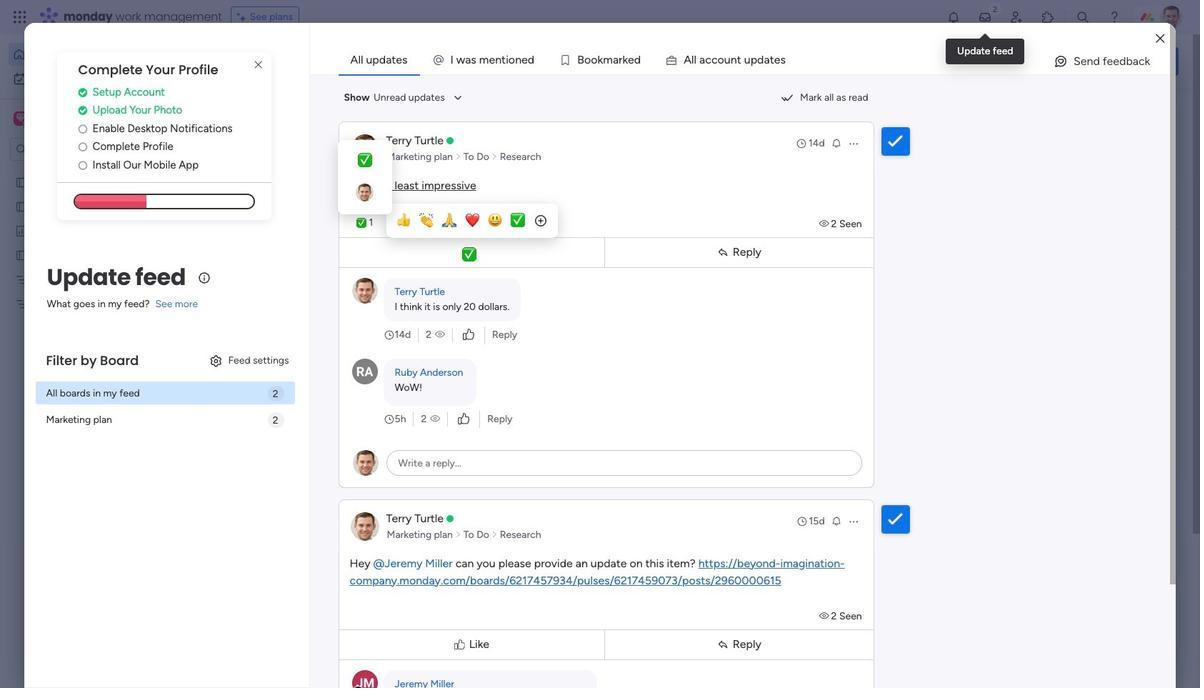 Task type: vqa. For each thing, say whether or not it's contained in the screenshot.
dapulse rightstroke image
no



Task type: locate. For each thing, give the bounding box(es) containing it.
option up check circle icon
[[9, 67, 174, 90]]

v2 user feedback image
[[977, 53, 987, 69]]

1 horizontal spatial dapulse x slim image
[[1158, 104, 1175, 121]]

terry turtle image
[[1161, 6, 1184, 29]]

remove from favorites image
[[424, 261, 438, 276]]

component image
[[473, 283, 485, 296]]

0 vertical spatial option
[[9, 43, 174, 66]]

workspace image
[[16, 111, 26, 127]]

v2 seen image
[[820, 218, 832, 230], [435, 328, 445, 342], [431, 412, 441, 426], [820, 610, 832, 622]]

2 vertical spatial option
[[0, 169, 182, 172]]

option down search in workspace field
[[0, 169, 182, 172]]

0 vertical spatial dapulse x slim image
[[250, 56, 267, 74]]

1 vertical spatial circle o image
[[78, 142, 88, 152]]

getting started element
[[965, 521, 1179, 578]]

close recently visited image
[[221, 117, 238, 134]]

3 circle o image from the top
[[78, 160, 88, 171]]

list box
[[0, 167, 182, 509]]

slider arrow image
[[492, 150, 498, 164], [455, 528, 462, 542], [492, 528, 498, 542]]

public dashboard image
[[706, 261, 722, 277]]

check circle image
[[78, 105, 88, 116]]

circle o image
[[78, 124, 88, 134], [78, 142, 88, 152], [78, 160, 88, 171]]

invite members image
[[1010, 10, 1024, 24]]

update feed image
[[979, 10, 993, 24]]

tab
[[339, 46, 420, 74]]

public board image down public board icon
[[15, 199, 29, 213]]

circle o image down check circle icon
[[78, 124, 88, 134]]

close image
[[1157, 33, 1165, 44]]

options image
[[848, 138, 860, 149]]

check circle image
[[78, 87, 88, 98]]

help image
[[1108, 10, 1122, 24]]

2 vertical spatial circle o image
[[78, 160, 88, 171]]

see plans image
[[237, 9, 250, 25]]

option up check circle image
[[9, 43, 174, 66]]

dapulse x slim image
[[250, 56, 267, 74], [1158, 104, 1175, 121]]

monday marketplace image
[[1042, 10, 1056, 24]]

tab list
[[339, 46, 1171, 74]]

option
[[9, 43, 174, 66], [9, 67, 174, 90], [0, 169, 182, 172]]

circle o image down workspace selection element in the top of the page
[[78, 142, 88, 152]]

circle o image down search in workspace field
[[78, 160, 88, 171]]

0 vertical spatial circle o image
[[78, 124, 88, 134]]

add to favorites image
[[658, 261, 672, 276]]

public board image
[[15, 199, 29, 213], [15, 248, 29, 262], [473, 261, 488, 277]]

public board image up component icon
[[473, 261, 488, 277]]

select product image
[[13, 10, 27, 24]]

public dashboard image
[[15, 224, 29, 237]]

2 element
[[365, 538, 382, 555]]

reminder image
[[831, 137, 843, 148]]

2 image
[[989, 1, 1002, 17]]



Task type: describe. For each thing, give the bounding box(es) containing it.
1 vertical spatial option
[[9, 67, 174, 90]]

v2 bolt switch image
[[1088, 53, 1096, 69]]

1 vertical spatial dapulse x slim image
[[1158, 104, 1175, 121]]

search everything image
[[1077, 10, 1091, 24]]

v2 like image
[[463, 327, 475, 343]]

workspace selection element
[[14, 110, 119, 129]]

notifications image
[[947, 10, 961, 24]]

0 horizontal spatial dapulse x slim image
[[250, 56, 267, 74]]

v2 like image
[[458, 411, 470, 427]]

2 circle o image from the top
[[78, 142, 88, 152]]

1 circle o image from the top
[[78, 124, 88, 134]]

give feedback image
[[1054, 54, 1069, 69]]

add to favorites image
[[424, 436, 438, 451]]

public board image down public dashboard image
[[15, 248, 29, 262]]

help center element
[[965, 590, 1179, 647]]

public board image
[[15, 175, 29, 189]]

quick search results list box
[[221, 134, 931, 498]]

Search in workspace field
[[30, 141, 119, 158]]

slider arrow image
[[455, 150, 462, 164]]

workspace image
[[14, 111, 28, 127]]

contact sales element
[[965, 658, 1179, 688]]



